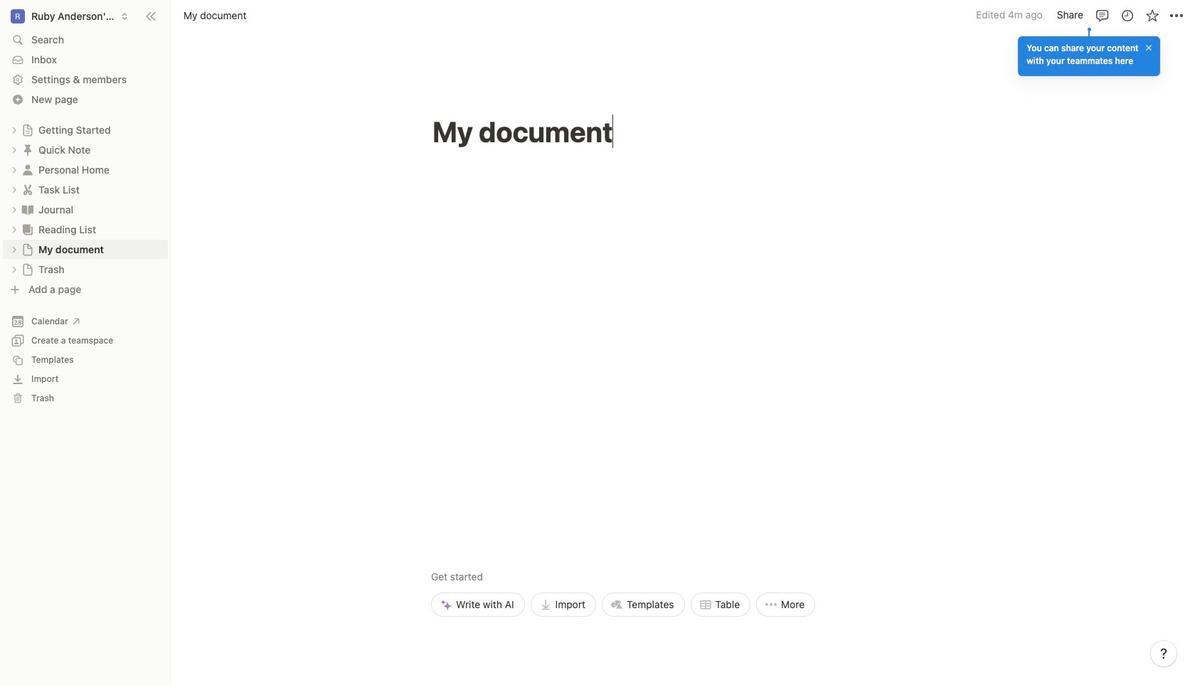 Task type: vqa. For each thing, say whether or not it's contained in the screenshot.
2nd Open icon from the top
yes



Task type: describe. For each thing, give the bounding box(es) containing it.
4 open image from the top
[[10, 225, 19, 234]]

updates image
[[1121, 8, 1135, 22]]

3 open image from the top
[[10, 205, 19, 214]]

1 open image from the top
[[10, 146, 19, 154]]

comments image
[[1096, 8, 1110, 22]]

2 open image from the top
[[10, 185, 19, 194]]

close sidebar image
[[145, 10, 157, 22]]



Task type: locate. For each thing, give the bounding box(es) containing it.
open image
[[10, 146, 19, 154], [10, 165, 19, 174], [10, 205, 19, 214], [10, 225, 19, 234], [10, 265, 19, 274]]

change page icon image
[[21, 123, 34, 136], [21, 143, 35, 157], [21, 163, 35, 177], [21, 183, 35, 197], [21, 202, 35, 217], [21, 222, 35, 237], [21, 243, 34, 256], [21, 263, 34, 276]]

favorite image
[[1145, 8, 1160, 22]]

1 open image from the top
[[10, 126, 19, 134]]

menu
[[431, 470, 816, 617]]

2 vertical spatial open image
[[10, 245, 19, 254]]

open image
[[10, 126, 19, 134], [10, 185, 19, 194], [10, 245, 19, 254]]

5 open image from the top
[[10, 265, 19, 274]]

2 open image from the top
[[10, 165, 19, 174]]

1 vertical spatial open image
[[10, 185, 19, 194]]

0 vertical spatial open image
[[10, 126, 19, 134]]

3 open image from the top
[[10, 245, 19, 254]]



